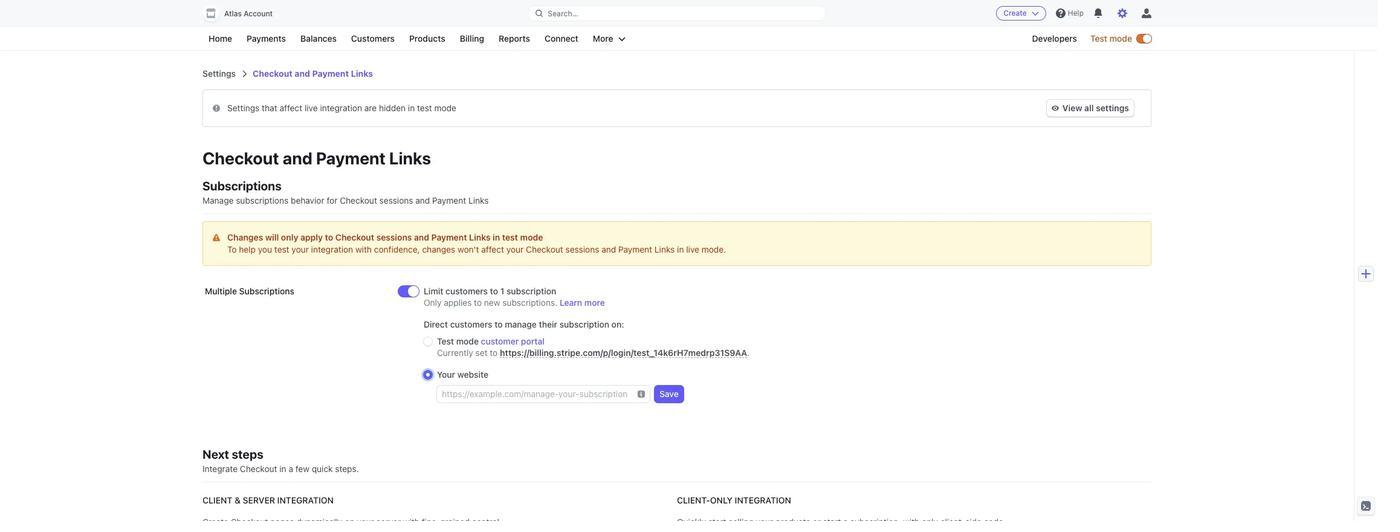 Task type: locate. For each thing, give the bounding box(es) containing it.
next
[[203, 447, 229, 461]]

settings down the 'home' link on the left top
[[203, 68, 236, 79]]

0 vertical spatial subscriptions
[[203, 179, 282, 193]]

subscriptions inside subscriptions manage subscriptions behavior for checkout sessions and payment links
[[203, 179, 282, 193]]

checkout down 'steps'
[[240, 464, 277, 474]]

links up are
[[351, 68, 373, 79]]

checkout up with
[[335, 232, 374, 242]]

links up changes will only apply to checkout sessions and payment links in test mode to help you test your integration with confidence, changes won't affect your checkout sessions and payment links in live mode.
[[469, 195, 489, 206]]

1 vertical spatial subscription
[[560, 319, 609, 329]]

test up currently
[[437, 336, 454, 346]]

products link
[[403, 31, 451, 46]]

your down only
[[292, 244, 309, 255]]

1 horizontal spatial live
[[686, 244, 699, 255]]

notifications image
[[1094, 8, 1103, 18]]

applies
[[444, 297, 472, 308]]

customers
[[446, 286, 488, 296], [450, 319, 492, 329]]

subscription up subscriptions.
[[507, 286, 556, 296]]

checkout and payment links down balances link
[[253, 68, 373, 79]]

search…
[[548, 9, 579, 18]]

developers
[[1032, 33, 1077, 44]]

test inside test mode customer portal currently set to https://billing.stripe.com/p/login/test_14k6rh7medrp31s9aa .
[[437, 336, 454, 346]]

your right won't
[[507, 244, 524, 255]]

1 horizontal spatial subscription
[[560, 319, 609, 329]]

affect right that
[[280, 103, 302, 113]]

products
[[409, 33, 445, 44]]

0 vertical spatial subscription
[[507, 286, 556, 296]]

0 horizontal spatial integration
[[277, 495, 334, 505]]

links down hidden
[[389, 148, 431, 168]]

0 horizontal spatial test
[[274, 244, 289, 255]]

in inside next steps integrate checkout in a few quick steps.
[[280, 464, 286, 474]]

integration inside changes will only apply to checkout sessions and payment links in test mode to help you test your integration with confidence, changes won't affect your checkout sessions and payment links in live mode.
[[311, 244, 353, 255]]

subscriptions
[[203, 179, 282, 193], [239, 286, 294, 296]]

integration
[[320, 103, 362, 113], [311, 244, 353, 255]]

1 vertical spatial settings
[[227, 103, 260, 113]]

checkout and payment links
[[253, 68, 373, 79], [203, 148, 431, 168]]

and
[[295, 68, 310, 79], [283, 148, 312, 168], [416, 195, 430, 206], [414, 232, 429, 242], [602, 244, 616, 255]]

few
[[296, 464, 310, 474]]

affect right won't
[[481, 244, 504, 255]]

learn more link
[[560, 297, 605, 308]]

test up 1 on the left
[[502, 232, 518, 242]]

settings left that
[[227, 103, 260, 113]]

you
[[258, 244, 272, 255]]

subscriptions up the subscriptions
[[203, 179, 282, 193]]

1 horizontal spatial affect
[[481, 244, 504, 255]]

sessions inside subscriptions manage subscriptions behavior for checkout sessions and payment links
[[379, 195, 413, 206]]

1 vertical spatial affect
[[481, 244, 504, 255]]

all
[[1085, 103, 1094, 113]]

integration right only
[[735, 495, 791, 505]]

and inside subscriptions manage subscriptions behavior for checkout sessions and payment links
[[416, 195, 430, 206]]

limit customers to 1 subscription only applies to new subscriptions. learn more
[[424, 286, 605, 308]]

1 horizontal spatial test
[[417, 103, 432, 113]]

0 vertical spatial test
[[1091, 33, 1108, 44]]

0 horizontal spatial test
[[437, 336, 454, 346]]

2 vertical spatial sessions
[[566, 244, 599, 255]]

connect
[[545, 33, 578, 44]]

confidence,
[[374, 244, 420, 255]]

customers down applies
[[450, 319, 492, 329]]

checkout inside next steps integrate checkout in a few quick steps.
[[240, 464, 277, 474]]

0 vertical spatial integration
[[320, 103, 362, 113]]

1 horizontal spatial test
[[1091, 33, 1108, 44]]

more
[[585, 297, 605, 308]]

integration left are
[[320, 103, 362, 113]]

test
[[1091, 33, 1108, 44], [437, 336, 454, 346]]

view all settings button
[[1047, 100, 1134, 117]]

changes
[[422, 244, 455, 255]]

direct customers to manage their subscription on:
[[424, 319, 624, 329]]

checkout up that
[[253, 68, 293, 79]]

1 vertical spatial customers
[[450, 319, 492, 329]]

0 horizontal spatial your
[[292, 244, 309, 255]]

0 vertical spatial sessions
[[379, 195, 413, 206]]

links
[[351, 68, 373, 79], [389, 148, 431, 168], [469, 195, 489, 206], [469, 232, 491, 242], [655, 244, 675, 255]]

checkout and payment links up behavior
[[203, 148, 431, 168]]

subscriptions down you
[[239, 286, 294, 296]]

settings
[[203, 68, 236, 79], [227, 103, 260, 113]]

payment inside subscriptions manage subscriptions behavior for checkout sessions and payment links
[[432, 195, 466, 206]]

home link
[[203, 31, 238, 46]]

test right hidden
[[417, 103, 432, 113]]

0 horizontal spatial affect
[[280, 103, 302, 113]]

Search… search field
[[529, 6, 826, 21]]

your
[[292, 244, 309, 255], [507, 244, 524, 255]]

1 integration from the left
[[277, 495, 334, 505]]

1 vertical spatial live
[[686, 244, 699, 255]]

.
[[747, 348, 750, 358]]

affect
[[280, 103, 302, 113], [481, 244, 504, 255]]

integration down few
[[277, 495, 334, 505]]

mode
[[1110, 33, 1132, 44], [434, 103, 456, 113], [520, 232, 543, 242], [456, 336, 479, 346]]

0 vertical spatial customers
[[446, 286, 488, 296]]

1 vertical spatial subscriptions
[[239, 286, 294, 296]]

subscriptions.
[[503, 297, 558, 308]]

customers up applies
[[446, 286, 488, 296]]

test down only
[[274, 244, 289, 255]]

checkout
[[253, 68, 293, 79], [203, 148, 279, 168], [340, 195, 377, 206], [335, 232, 374, 242], [526, 244, 563, 255], [240, 464, 277, 474]]

subscription down the learn more link
[[560, 319, 609, 329]]

developers link
[[1026, 31, 1083, 46]]

1 vertical spatial sessions
[[376, 232, 412, 242]]

live left "mode."
[[686, 244, 699, 255]]

1 your from the left
[[292, 244, 309, 255]]

view
[[1063, 103, 1083, 113]]

Search… text field
[[529, 6, 826, 21]]

test down the notifications image
[[1091, 33, 1108, 44]]

1 vertical spatial integration
[[311, 244, 353, 255]]

server
[[243, 495, 275, 505]]

affect inside changes will only apply to checkout sessions and payment links in test mode to help you test your integration with confidence, changes won't affect your checkout sessions and payment links in live mode.
[[481, 244, 504, 255]]

1 horizontal spatial integration
[[735, 495, 791, 505]]

to right set
[[490, 348, 498, 358]]

integration down the apply
[[311, 244, 353, 255]]

test
[[417, 103, 432, 113], [502, 232, 518, 242], [274, 244, 289, 255]]

live right that
[[305, 103, 318, 113]]

currently
[[437, 348, 473, 358]]

to left 1 on the left
[[490, 286, 498, 296]]

1 horizontal spatial your
[[507, 244, 524, 255]]

1 vertical spatial test
[[502, 232, 518, 242]]

0 horizontal spatial live
[[305, 103, 318, 113]]

0 vertical spatial settings
[[203, 68, 236, 79]]

subscription
[[507, 286, 556, 296], [560, 319, 609, 329]]

customers inside limit customers to 1 subscription only applies to new subscriptions. learn more
[[446, 286, 488, 296]]

save
[[660, 389, 679, 399]]

save button
[[655, 386, 684, 403]]

0 vertical spatial live
[[305, 103, 318, 113]]

checkout right for
[[340, 195, 377, 206]]

settings for settings that affect live integration are hidden in test mode
[[227, 103, 260, 113]]

settings link
[[203, 68, 236, 79]]

multiple
[[205, 286, 237, 296]]

checkout inside subscriptions manage subscriptions behavior for checkout sessions and payment links
[[340, 195, 377, 206]]

customers for direct
[[450, 319, 492, 329]]

customers for limit
[[446, 286, 488, 296]]

behavior
[[291, 195, 324, 206]]

payment
[[312, 68, 349, 79], [316, 148, 386, 168], [432, 195, 466, 206], [431, 232, 467, 242], [618, 244, 652, 255]]

live
[[305, 103, 318, 113], [686, 244, 699, 255]]

to
[[325, 232, 333, 242], [490, 286, 498, 296], [474, 297, 482, 308], [495, 319, 503, 329], [490, 348, 498, 358]]

0 horizontal spatial subscription
[[507, 286, 556, 296]]

to right the apply
[[325, 232, 333, 242]]

1 vertical spatial test
[[437, 336, 454, 346]]

sessions
[[379, 195, 413, 206], [376, 232, 412, 242], [566, 244, 599, 255]]

billing link
[[454, 31, 490, 46]]

in
[[408, 103, 415, 113], [493, 232, 500, 242], [677, 244, 684, 255], [280, 464, 286, 474]]

mode inside test mode customer portal currently set to https://billing.stripe.com/p/login/test_14k6rh7medrp31s9aa .
[[456, 336, 479, 346]]

your website
[[437, 369, 489, 380]]

subscription inside limit customers to 1 subscription only applies to new subscriptions. learn more
[[507, 286, 556, 296]]



Task type: vqa. For each thing, say whether or not it's contained in the screenshot.
topmost "by"
no



Task type: describe. For each thing, give the bounding box(es) containing it.
to left the new
[[474, 297, 482, 308]]

only
[[710, 495, 733, 505]]

payments link
[[241, 31, 292, 46]]

to
[[227, 244, 237, 255]]

steps
[[232, 447, 263, 461]]

atlas account button
[[203, 5, 285, 22]]

2 vertical spatial test
[[274, 244, 289, 255]]

manage
[[505, 319, 537, 329]]

connect link
[[539, 31, 585, 46]]

more button
[[587, 31, 632, 46]]

customer portal button
[[481, 336, 545, 348]]

multiple subscriptions
[[205, 286, 294, 296]]

atlas
[[224, 9, 242, 18]]

test mode customer portal currently set to https://billing.stripe.com/p/login/test_14k6rh7medrp31s9aa .
[[437, 336, 750, 358]]

billing
[[460, 33, 484, 44]]

manage
[[203, 195, 234, 206]]

apply
[[300, 232, 323, 242]]

https://billing.stripe.com/p/login/test_14k6rh7medrp31s9aa
[[500, 348, 747, 358]]

test for test mode customer portal currently set to https://billing.stripe.com/p/login/test_14k6rh7medrp31s9aa .
[[437, 336, 454, 346]]

1 vertical spatial checkout and payment links
[[203, 148, 431, 168]]

&
[[235, 495, 241, 505]]

their
[[539, 319, 557, 329]]

more
[[593, 33, 613, 44]]

hidden
[[379, 103, 406, 113]]

sessions for changes
[[376, 232, 412, 242]]

your
[[437, 369, 455, 380]]

0 vertical spatial checkout and payment links
[[253, 68, 373, 79]]

reports link
[[493, 31, 536, 46]]

direct
[[424, 319, 448, 329]]

reports
[[499, 33, 530, 44]]

settings for settings
[[203, 68, 236, 79]]

portal
[[521, 336, 545, 346]]

won't
[[458, 244, 479, 255]]

client
[[203, 495, 232, 505]]

mode.
[[702, 244, 726, 255]]

changes
[[227, 232, 263, 242]]

help
[[1068, 8, 1084, 18]]

links left "mode."
[[655, 244, 675, 255]]

learn
[[560, 297, 582, 308]]

1
[[500, 286, 504, 296]]

website
[[457, 369, 489, 380]]

Your website text field
[[437, 386, 638, 403]]

to up customer
[[495, 319, 503, 329]]

settings
[[1096, 103, 1129, 113]]

that
[[262, 103, 277, 113]]

payments
[[247, 33, 286, 44]]

set
[[476, 348, 488, 358]]

only
[[424, 297, 442, 308]]

test mode
[[1091, 33, 1132, 44]]

sessions for subscriptions
[[379, 195, 413, 206]]

2 integration from the left
[[735, 495, 791, 505]]

mode inside changes will only apply to checkout sessions and payment links in test mode to help you test your integration with confidence, changes won't affect your checkout sessions and payment links in live mode.
[[520, 232, 543, 242]]

integrate
[[203, 464, 238, 474]]

are
[[364, 103, 377, 113]]

to inside changes will only apply to checkout sessions and payment links in test mode to help you test your integration with confidence, changes won't affect your checkout sessions and payment links in live mode.
[[325, 232, 333, 242]]

only
[[281, 232, 298, 242]]

a
[[289, 464, 293, 474]]

with
[[355, 244, 372, 255]]

create
[[1004, 8, 1027, 18]]

for
[[327, 195, 338, 206]]

steps.
[[335, 464, 359, 474]]

limit
[[424, 286, 443, 296]]

2 your from the left
[[507, 244, 524, 255]]

subscriptions
[[236, 195, 289, 206]]

customers link
[[345, 31, 401, 46]]

checkout up the subscriptions
[[203, 148, 279, 168]]

help
[[239, 244, 256, 255]]

will
[[265, 232, 279, 242]]

links up won't
[[469, 232, 491, 242]]

view all settings
[[1063, 103, 1129, 113]]

new
[[484, 297, 500, 308]]

client-
[[677, 495, 710, 505]]

balances
[[301, 33, 337, 44]]

subscriptions manage subscriptions behavior for checkout sessions and payment links
[[203, 179, 489, 206]]

atlas account
[[224, 9, 273, 18]]

next steps integrate checkout in a few quick steps.
[[203, 447, 359, 474]]

home
[[209, 33, 232, 44]]

customer
[[481, 336, 519, 346]]

https://billing.stripe.com/p/login/test_14k6rh7medrp31s9aa link
[[500, 348, 747, 358]]

0 vertical spatial affect
[[280, 103, 302, 113]]

create button
[[996, 6, 1046, 21]]

client-only integration
[[677, 495, 791, 505]]

2 horizontal spatial test
[[502, 232, 518, 242]]

help button
[[1051, 4, 1089, 23]]

settings that affect live integration are hidden in test mode
[[227, 103, 456, 113]]

test for test mode
[[1091, 33, 1108, 44]]

0 vertical spatial test
[[417, 103, 432, 113]]

to inside test mode customer portal currently set to https://billing.stripe.com/p/login/test_14k6rh7medrp31s9aa .
[[490, 348, 498, 358]]

checkout up subscriptions.
[[526, 244, 563, 255]]

quick
[[312, 464, 333, 474]]

links inside subscriptions manage subscriptions behavior for checkout sessions and payment links
[[469, 195, 489, 206]]

account
[[244, 9, 273, 18]]

changes will only apply to checkout sessions and payment links in test mode to help you test your integration with confidence, changes won't affect your checkout sessions and payment links in live mode.
[[227, 232, 726, 255]]

customers
[[351, 33, 395, 44]]

balances link
[[294, 31, 343, 46]]

live inside changes will only apply to checkout sessions and payment links in test mode to help you test your integration with confidence, changes won't affect your checkout sessions and payment links in live mode.
[[686, 244, 699, 255]]

on:
[[612, 319, 624, 329]]



